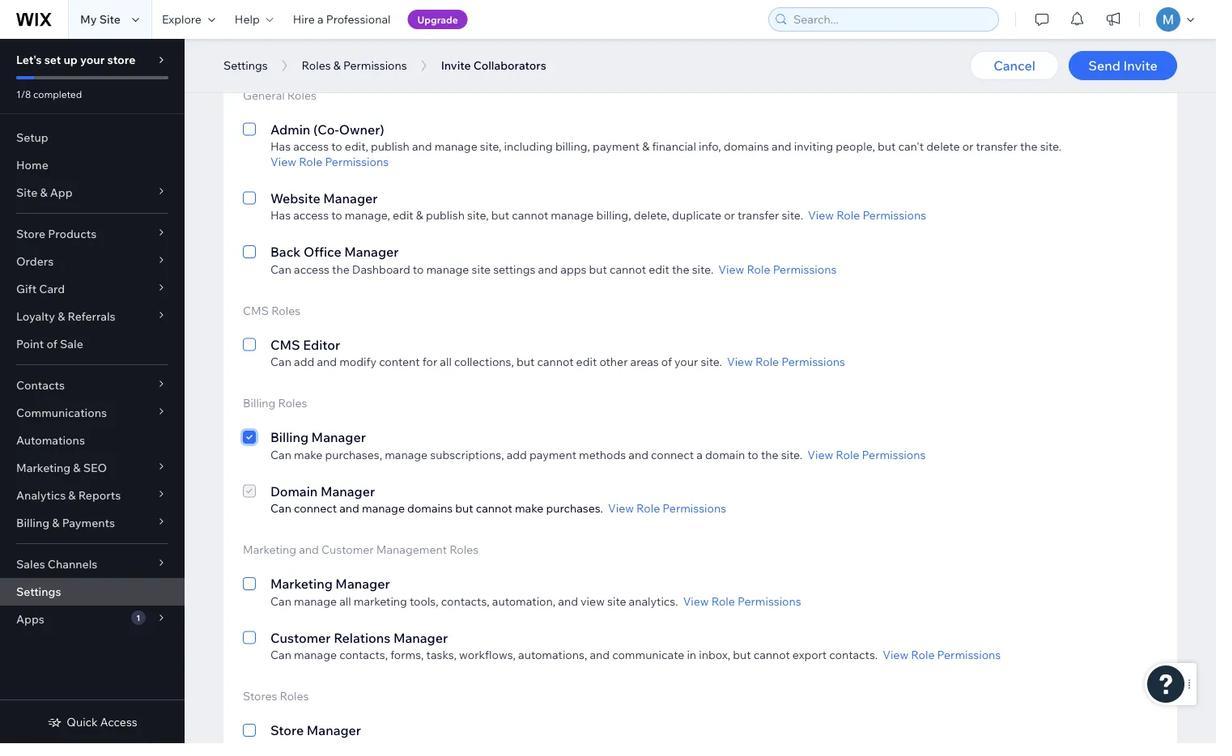 Task type: vqa. For each thing, say whether or not it's contained in the screenshot.
bottom Generate API Key
no



Task type: locate. For each thing, give the bounding box(es) containing it.
0 vertical spatial site,
[[480, 139, 502, 153]]

cannot
[[512, 208, 548, 222], [610, 262, 646, 276], [537, 355, 574, 369], [476, 501, 512, 515], [754, 648, 790, 662]]

1 vertical spatial store
[[270, 722, 304, 739]]

cms inside cms editor can add and modify content for all collections, but cannot edit other areas of your site. view role permissions
[[270, 336, 300, 353]]

marketing up analytics
[[16, 461, 71, 475]]

but left can't
[[878, 139, 896, 153]]

marketing
[[354, 594, 407, 608]]

1 vertical spatial of
[[661, 355, 672, 369]]

payment inside the billing manager can make purchases, manage subscriptions, add payment methods and connect a domain to the site. view role permissions
[[530, 447, 577, 462]]

manager down purchases,
[[321, 483, 375, 499]]

contacts, down relations
[[339, 648, 388, 662]]

manage
[[435, 139, 478, 153], [551, 208, 594, 222], [426, 262, 469, 276], [385, 447, 428, 462], [362, 501, 405, 515], [294, 594, 337, 608], [294, 648, 337, 662]]

2 has from the top
[[270, 208, 291, 222]]

stores roles
[[243, 689, 309, 703]]

delete,
[[634, 208, 670, 222]]

and right automations,
[[590, 648, 610, 662]]

view role permissions button for customer relations manager
[[883, 648, 1001, 662]]

6 can from the top
[[270, 648, 291, 662]]

manager inside marketing manager can manage all marketing tools, contacts, automation, and view site analytics. view role permissions
[[336, 576, 390, 592]]

manage inside domain manager can connect and manage domains but cannot make purchases. view role permissions
[[362, 501, 405, 515]]

manage inside back office manager can access the dashboard to manage site settings and apps but cannot edit the site. view role permissions
[[426, 262, 469, 276]]

add up domain manager can connect and manage domains but cannot make purchases. view role permissions at the bottom
[[507, 447, 527, 462]]

& for app
[[40, 185, 47, 200]]

other
[[600, 355, 628, 369]]

to inside the billing manager can make purchases, manage subscriptions, add payment methods and connect a domain to the site. view role permissions
[[748, 447, 759, 462]]

cannot inside website manager has access to manage, edit & publish site, but cannot manage billing, delete, duplicate or transfer site. view role permissions
[[512, 208, 548, 222]]

transfer right delete
[[976, 139, 1018, 153]]

1 horizontal spatial settings
[[223, 58, 268, 72]]

content
[[379, 355, 420, 369]]

billing inside dropdown button
[[16, 516, 50, 530]]

and left apps
[[538, 262, 558, 276]]

0 horizontal spatial store
[[16, 227, 45, 241]]

connect inside the billing manager can make purchases, manage subscriptions, add payment methods and connect a domain to the site. view role permissions
[[651, 447, 694, 462]]

manager inside domain manager can connect and manage domains but cannot make purchases. view role permissions
[[321, 483, 375, 499]]

site down home
[[16, 185, 37, 200]]

manager up manage,
[[323, 190, 378, 206]]

sales
[[16, 557, 45, 571]]

your inside cms editor can add and modify content for all collections, but cannot edit other areas of your site. view role permissions
[[675, 355, 698, 369]]

publish inside website manager has access to manage, edit & publish site, but cannot manage billing, delete, duplicate or transfer site. view role permissions
[[426, 208, 465, 222]]

0 vertical spatial add
[[294, 355, 314, 369]]

cms
[[243, 303, 269, 317], [270, 336, 300, 353]]

& down hire a professional link
[[333, 58, 341, 72]]

0 vertical spatial a
[[317, 12, 324, 26]]

0 vertical spatial store
[[16, 227, 45, 241]]

edit inside role(s) * select one or more roles for the people you're inviting. to create roles or edit permissions, go to manage roles.
[[623, 51, 644, 66]]

customer up marketing
[[322, 543, 374, 557]]

1 vertical spatial contacts,
[[339, 648, 388, 662]]

& inside 'dropdown button'
[[40, 185, 47, 200]]

& right loyalty
[[58, 309, 65, 324]]

1 vertical spatial site,
[[467, 208, 489, 222]]

transfer inside admin (co-owner) has access to edit, publish and manage site, including billing, payment & financial info, domains and inviting people, but can't delete or transfer the site. view role permissions
[[976, 139, 1018, 153]]

1 vertical spatial has
[[270, 208, 291, 222]]

roles down back
[[271, 303, 301, 317]]

all left marketing
[[339, 594, 351, 608]]

view role permissions button for billing manager
[[808, 447, 926, 462]]

0 horizontal spatial cms
[[243, 303, 269, 317]]

1 horizontal spatial invite
[[1124, 57, 1158, 74]]

and inside domain manager can connect and manage domains but cannot make purchases. view role permissions
[[339, 501, 359, 515]]

transfer
[[976, 139, 1018, 153], [738, 208, 779, 222]]

1 horizontal spatial transfer
[[976, 139, 1018, 153]]

5 can from the top
[[270, 594, 291, 608]]

1 vertical spatial billing,
[[596, 208, 631, 222]]

make inside domain manager can connect and manage domains but cannot make purchases. view role permissions
[[515, 501, 544, 515]]

referrals
[[68, 309, 115, 324]]

1 vertical spatial marketing
[[243, 543, 296, 557]]

site inside marketing manager can manage all marketing tools, contacts, automation, and view site analytics. view role permissions
[[607, 594, 626, 608]]

1 vertical spatial settings
[[16, 585, 61, 599]]

send
[[1089, 57, 1121, 74]]

for right the content
[[423, 355, 437, 369]]

1 vertical spatial site
[[16, 185, 37, 200]]

site
[[472, 262, 491, 276], [607, 594, 626, 608]]

1 vertical spatial make
[[515, 501, 544, 515]]

0 horizontal spatial of
[[47, 337, 57, 351]]

can for marketing manager
[[270, 594, 291, 608]]

store inside 'dropdown button'
[[16, 227, 45, 241]]

go
[[716, 51, 730, 66]]

cannot up back office manager can access the dashboard to manage site settings and apps but cannot edit the site. view role permissions
[[512, 208, 548, 222]]

view inside admin (co-owner) has access to edit, publish and manage site, including billing, payment & financial info, domains and inviting people, but can't delete or transfer the site. view role permissions
[[270, 154, 296, 168]]

0 horizontal spatial for
[[374, 51, 389, 66]]

marketing and customer management roles
[[243, 543, 479, 557]]

site. inside website manager has access to manage, edit & publish site, but cannot manage billing, delete, duplicate or transfer site. view role permissions
[[782, 208, 803, 222]]

domains right "info,"
[[724, 139, 769, 153]]

in
[[687, 648, 696, 662]]

payment left financial
[[593, 139, 640, 153]]

domain manager can connect and manage domains but cannot make purchases. view role permissions
[[270, 483, 726, 515]]

contacts, right tools,
[[441, 594, 490, 608]]

edit left permissions,
[[623, 51, 644, 66]]

permissions inside domain manager can connect and manage domains but cannot make purchases. view role permissions
[[663, 501, 726, 515]]

0 vertical spatial access
[[293, 139, 329, 153]]

publish down the owner)
[[371, 139, 410, 153]]

manage left including
[[435, 139, 478, 153]]

has down website
[[270, 208, 291, 222]]

0 vertical spatial contacts,
[[441, 594, 490, 608]]

0 vertical spatial all
[[440, 355, 452, 369]]

and down editor on the left top of the page
[[317, 355, 337, 369]]

2 vertical spatial access
[[294, 262, 330, 276]]

cannot left other
[[537, 355, 574, 369]]

0 vertical spatial your
[[80, 53, 105, 67]]

manage right dashboard
[[426, 262, 469, 276]]

a
[[317, 12, 324, 26], [697, 447, 703, 462]]

has
[[270, 139, 291, 153], [270, 208, 291, 222]]

cannot left export
[[754, 648, 790, 662]]

for
[[374, 51, 389, 66], [423, 355, 437, 369]]

& left reports
[[68, 488, 76, 502]]

billing manager can make purchases, manage subscriptions, add payment methods and connect a domain to the site. view role permissions
[[270, 429, 926, 462]]

1 horizontal spatial billing,
[[596, 208, 631, 222]]

cannot inside customer relations manager can manage contacts, forms, tasks, workflows, automations, and communicate in inbox, but cannot export contacts. view role permissions
[[754, 648, 790, 662]]

permissions inside the billing manager can make purchases, manage subscriptions, add payment methods and connect a domain to the site. view role permissions
[[862, 447, 926, 462]]

manager inside the billing manager can make purchases, manage subscriptions, add payment methods and connect a domain to the site. view role permissions
[[311, 429, 366, 445]]

sale
[[60, 337, 83, 351]]

manager down stores roles
[[307, 722, 361, 739]]

0 horizontal spatial make
[[294, 447, 323, 462]]

analytics.
[[629, 594, 678, 608]]

1 vertical spatial transfer
[[738, 208, 779, 222]]

upgrade button
[[408, 10, 468, 29]]

1 horizontal spatial of
[[661, 355, 672, 369]]

add down editor on the left top of the page
[[294, 355, 314, 369]]

manage down relations
[[294, 648, 337, 662]]

site. inside cms editor can add and modify content for all collections, but cannot edit other areas of your site. view role permissions
[[701, 355, 722, 369]]

manager
[[323, 190, 378, 206], [344, 244, 399, 260], [311, 429, 366, 445], [321, 483, 375, 499], [336, 576, 390, 592], [393, 630, 448, 646], [307, 722, 361, 739]]

& inside button
[[333, 58, 341, 72]]

can inside the billing manager can make purchases, manage subscriptions, add payment methods and connect a domain to the site. view role permissions
[[270, 447, 291, 462]]

marketing down marketing and customer management roles
[[270, 576, 333, 592]]

upgrade
[[417, 13, 458, 26]]

1 can from the top
[[270, 262, 291, 276]]

analytics & reports button
[[0, 482, 185, 509]]

connect left domain
[[651, 447, 694, 462]]

None checkbox
[[243, 119, 256, 169], [243, 188, 256, 223], [243, 428, 256, 462], [243, 119, 256, 169], [243, 188, 256, 223], [243, 428, 256, 462]]

edit inside back office manager can access the dashboard to manage site settings and apps but cannot edit the site. view role permissions
[[649, 262, 670, 276]]

to left edit,
[[331, 139, 342, 153]]

a left domain
[[697, 447, 703, 462]]

1 horizontal spatial publish
[[426, 208, 465, 222]]

0 horizontal spatial your
[[80, 53, 105, 67]]

None checkbox
[[243, 242, 256, 277], [243, 335, 256, 369], [243, 481, 256, 516], [243, 574, 256, 609], [243, 628, 256, 662], [243, 721, 256, 744], [243, 242, 256, 277], [243, 335, 256, 369], [243, 481, 256, 516], [243, 574, 256, 609], [243, 628, 256, 662], [243, 721, 256, 744]]

make up domain
[[294, 447, 323, 462]]

manage inside customer relations manager can manage contacts, forms, tasks, workflows, automations, and communicate in inbox, but cannot export contacts. view role permissions
[[294, 648, 337, 662]]

analytics
[[16, 488, 66, 502]]

1 horizontal spatial roles
[[581, 51, 607, 66]]

0 vertical spatial billing,
[[555, 139, 590, 153]]

site
[[99, 12, 121, 26], [16, 185, 37, 200]]

site right view
[[607, 594, 626, 608]]

cms for roles
[[243, 303, 269, 317]]

access down website
[[293, 208, 329, 222]]

store manager
[[270, 722, 361, 739]]

0 horizontal spatial add
[[294, 355, 314, 369]]

a inside hire a professional link
[[317, 12, 324, 26]]

connect down domain
[[294, 501, 337, 515]]

manage up relations
[[294, 594, 337, 608]]

roles right stores
[[280, 689, 309, 703]]

0 vertical spatial for
[[374, 51, 389, 66]]

& right manage,
[[416, 208, 423, 222]]

site,
[[480, 139, 502, 153], [467, 208, 489, 222]]

1 horizontal spatial all
[[440, 355, 452, 369]]

0 horizontal spatial settings
[[16, 585, 61, 599]]

1 vertical spatial your
[[675, 355, 698, 369]]

marketing & seo
[[16, 461, 107, 475]]

card
[[39, 282, 65, 296]]

0 vertical spatial domains
[[724, 139, 769, 153]]

manager up marketing
[[336, 576, 390, 592]]

1 vertical spatial all
[[339, 594, 351, 608]]

manage inside marketing manager can manage all marketing tools, contacts, automation, and view site analytics. view role permissions
[[294, 594, 337, 608]]

cannot right apps
[[610, 262, 646, 276]]

contacts
[[16, 378, 65, 392]]

marketing
[[16, 461, 71, 475], [243, 543, 296, 557], [270, 576, 333, 592]]

store up orders
[[16, 227, 45, 241]]

but right inbox,
[[733, 648, 751, 662]]

marketing for and
[[243, 543, 296, 557]]

0 vertical spatial of
[[47, 337, 57, 351]]

let's set up your store
[[16, 53, 136, 67]]

(co-
[[313, 121, 339, 137]]

or right duplicate
[[724, 208, 735, 222]]

0 horizontal spatial publish
[[371, 139, 410, 153]]

manager for marketing
[[336, 576, 390, 592]]

sidebar element
[[0, 39, 185, 744]]

role(s)
[[243, 36, 279, 51]]

1 vertical spatial site
[[607, 594, 626, 608]]

1 horizontal spatial payment
[[593, 139, 640, 153]]

and left view
[[558, 594, 578, 608]]

access for office
[[294, 262, 330, 276]]

0 horizontal spatial domains
[[407, 501, 453, 515]]

collaborators
[[473, 58, 546, 72]]

roles for billing manager
[[278, 396, 307, 410]]

site, inside website manager has access to manage, edit & publish site, but cannot manage billing, delete, duplicate or transfer site. view role permissions
[[467, 208, 489, 222]]

& inside dropdown button
[[52, 516, 60, 530]]

can inside marketing manager can manage all marketing tools, contacts, automation, and view site analytics. view role permissions
[[270, 594, 291, 608]]

0 vertical spatial cms
[[243, 303, 269, 317]]

roles right more in the left of the page
[[346, 51, 371, 66]]

my site
[[80, 12, 121, 26]]

of left sale
[[47, 337, 57, 351]]

4 can from the top
[[270, 501, 291, 515]]

but right apps
[[589, 262, 607, 276]]

0 vertical spatial publish
[[371, 139, 410, 153]]

1 horizontal spatial make
[[515, 501, 544, 515]]

0 vertical spatial settings
[[223, 58, 268, 72]]

settings for settings "button"
[[223, 58, 268, 72]]

manager up purchases,
[[311, 429, 366, 445]]

all
[[440, 355, 452, 369], [339, 594, 351, 608]]

*
[[284, 34, 290, 53]]

your right up on the top of the page
[[80, 53, 105, 67]]

1 vertical spatial domains
[[407, 501, 453, 515]]

roles for store manager
[[280, 689, 309, 703]]

cannot down subscriptions, at the bottom of the page
[[476, 501, 512, 515]]

& left app
[[40, 185, 47, 200]]

site. inside back office manager can access the dashboard to manage site settings and apps but cannot edit the site. view role permissions
[[692, 262, 714, 276]]

0 horizontal spatial transfer
[[738, 208, 779, 222]]

permissions inside admin (co-owner) has access to edit, publish and manage site, including billing, payment & financial info, domains and inviting people, but can't delete or transfer the site. view role permissions
[[325, 154, 389, 168]]

seo
[[83, 461, 107, 475]]

0 vertical spatial has
[[270, 139, 291, 153]]

roles.
[[791, 51, 823, 66]]

edit
[[623, 51, 644, 66], [393, 208, 414, 222], [649, 262, 670, 276], [576, 355, 597, 369]]

explore
[[162, 12, 202, 26]]

workflows,
[[459, 648, 516, 662]]

0 vertical spatial marketing
[[16, 461, 71, 475]]

add inside cms editor can add and modify content for all collections, but cannot edit other areas of your site. view role permissions
[[294, 355, 314, 369]]

1 vertical spatial connect
[[294, 501, 337, 515]]

all inside cms editor can add and modify content for all collections, but cannot edit other areas of your site. view role permissions
[[440, 355, 452, 369]]

store down stores roles
[[270, 722, 304, 739]]

or right delete
[[963, 139, 974, 153]]

1 horizontal spatial your
[[675, 355, 698, 369]]

customer
[[322, 543, 374, 557], [270, 630, 331, 646]]

store for store products
[[16, 227, 45, 241]]

site right the my
[[99, 12, 121, 26]]

you're
[[451, 51, 483, 66]]

1 vertical spatial billing
[[270, 429, 309, 445]]

manager inside customer relations manager can manage contacts, forms, tasks, workflows, automations, and communicate in inbox, but cannot export contacts. view role permissions
[[393, 630, 448, 646]]

1 horizontal spatial connect
[[651, 447, 694, 462]]

& inside popup button
[[73, 461, 81, 475]]

1 vertical spatial cms
[[270, 336, 300, 353]]

can inside domain manager can connect and manage domains but cannot make purchases. view role permissions
[[270, 501, 291, 515]]

0 horizontal spatial contacts,
[[339, 648, 388, 662]]

0 horizontal spatial payment
[[530, 447, 577, 462]]

1 horizontal spatial site
[[99, 12, 121, 26]]

publish right manage,
[[426, 208, 465, 222]]

2 vertical spatial billing
[[16, 516, 50, 530]]

let's
[[16, 53, 42, 67]]

a right hire at top
[[317, 12, 324, 26]]

& for reports
[[68, 488, 76, 502]]

edit down delete,
[[649, 262, 670, 276]]

1 horizontal spatial a
[[697, 447, 703, 462]]

and inside cms editor can add and modify content for all collections, but cannot edit other areas of your site. view role permissions
[[317, 355, 337, 369]]

manager up dashboard
[[344, 244, 399, 260]]

automations
[[16, 433, 85, 447]]

1 vertical spatial access
[[293, 208, 329, 222]]

but up the settings
[[491, 208, 509, 222]]

inbox,
[[699, 648, 730, 662]]

manager up the "forms,"
[[393, 630, 448, 646]]

marketing down domain
[[243, 543, 296, 557]]

settings down role(s)
[[223, 58, 268, 72]]

0 vertical spatial make
[[294, 447, 323, 462]]

billing,
[[555, 139, 590, 153], [596, 208, 631, 222]]

roles down editor on the left top of the page
[[278, 396, 307, 410]]

to inside website manager has access to manage, edit & publish site, but cannot manage billing, delete, duplicate or transfer site. view role permissions
[[331, 208, 342, 222]]

gift
[[16, 282, 37, 296]]

2 can from the top
[[270, 355, 291, 369]]

areas
[[630, 355, 659, 369]]

of right areas
[[661, 355, 672, 369]]

3 can from the top
[[270, 447, 291, 462]]

0 horizontal spatial all
[[339, 594, 351, 608]]

home
[[16, 158, 48, 172]]

0 horizontal spatial roles
[[346, 51, 371, 66]]

manager for website
[[323, 190, 378, 206]]

manage right purchases,
[[385, 447, 428, 462]]

to right dashboard
[[413, 262, 424, 276]]

of inside cms editor can add and modify content for all collections, but cannot edit other areas of your site. view role permissions
[[661, 355, 672, 369]]

0 horizontal spatial billing,
[[555, 139, 590, 153]]

marketing for manager
[[270, 576, 333, 592]]

all left collections,
[[440, 355, 452, 369]]

can inside cms editor can add and modify content for all collections, but cannot edit other areas of your site. view role permissions
[[270, 355, 291, 369]]

marketing inside marketing manager can manage all marketing tools, contacts, automation, and view site analytics. view role permissions
[[270, 576, 333, 592]]

site & app
[[16, 185, 73, 200]]

2 vertical spatial marketing
[[270, 576, 333, 592]]

billing, right including
[[555, 139, 590, 153]]

communicate
[[612, 648, 684, 662]]

permissions inside back office manager can access the dashboard to manage site settings and apps but cannot edit the site. view role permissions
[[773, 262, 837, 276]]

to
[[530, 51, 543, 66]]

but inside admin (co-owner) has access to edit, publish and manage site, including billing, payment & financial info, domains and inviting people, but can't delete or transfer the site. view role permissions
[[878, 139, 896, 153]]

0 vertical spatial site
[[99, 12, 121, 26]]

0 horizontal spatial a
[[317, 12, 324, 26]]

1 vertical spatial add
[[507, 447, 527, 462]]

for down professional
[[374, 51, 389, 66]]

1 horizontal spatial site
[[607, 594, 626, 608]]

access down office
[[294, 262, 330, 276]]

roles right one
[[302, 58, 331, 72]]

invite right send
[[1124, 57, 1158, 74]]

2 roles from the left
[[581, 51, 607, 66]]

website
[[270, 190, 320, 206]]

access down (co-
[[293, 139, 329, 153]]

site left the settings
[[472, 262, 491, 276]]

view role permissions button
[[270, 154, 389, 169], [808, 208, 926, 223], [718, 262, 837, 277], [727, 355, 845, 369], [808, 447, 926, 462], [608, 501, 726, 516], [683, 594, 801, 609], [883, 648, 1001, 662]]

& down analytics & reports
[[52, 516, 60, 530]]

contacts, inside marketing manager can manage all marketing tools, contacts, automation, and view site analytics. view role permissions
[[441, 594, 490, 608]]

0 horizontal spatial connect
[[294, 501, 337, 515]]

1 horizontal spatial store
[[270, 722, 304, 739]]

1 vertical spatial publish
[[426, 208, 465, 222]]

or inside admin (co-owner) has access to edit, publish and manage site, including billing, payment & financial info, domains and inviting people, but can't delete or transfer the site. view role permissions
[[963, 139, 974, 153]]

cannot inside cms editor can add and modify content for all collections, but cannot edit other areas of your site. view role permissions
[[537, 355, 574, 369]]

permissions
[[343, 58, 407, 72], [325, 154, 389, 168], [863, 208, 926, 222], [773, 262, 837, 276], [782, 355, 845, 369], [862, 447, 926, 462], [663, 501, 726, 515], [738, 594, 801, 608], [937, 648, 1001, 662]]

roles up admin
[[287, 88, 316, 102]]

0 vertical spatial billing
[[243, 396, 276, 410]]

0 horizontal spatial site
[[16, 185, 37, 200]]

forms,
[[390, 648, 424, 662]]

edit inside cms editor can add and modify content for all collections, but cannot edit other areas of your site. view role permissions
[[576, 355, 597, 369]]

roles right management
[[450, 543, 479, 557]]

manage up back office manager can access the dashboard to manage site settings and apps but cannot edit the site. view role permissions
[[551, 208, 594, 222]]

and up marketing and customer management roles
[[339, 501, 359, 515]]

cannot inside domain manager can connect and manage domains but cannot make purchases. view role permissions
[[476, 501, 512, 515]]

manager inside website manager has access to manage, edit & publish site, but cannot manage billing, delete, duplicate or transfer site. view role permissions
[[323, 190, 378, 206]]

manager for billing
[[311, 429, 366, 445]]

invite
[[1124, 57, 1158, 74], [441, 58, 471, 72]]

point
[[16, 337, 44, 351]]

1 has from the top
[[270, 139, 291, 153]]

can for domain manager
[[270, 501, 291, 515]]

1 horizontal spatial for
[[423, 355, 437, 369]]

access inside back office manager can access the dashboard to manage site settings and apps but cannot edit the site. view role permissions
[[294, 262, 330, 276]]

1 vertical spatial customer
[[270, 630, 331, 646]]

and left inviting at top
[[772, 139, 792, 153]]

hire a professional link
[[283, 0, 400, 39]]

store products button
[[0, 220, 185, 248]]

transfer right duplicate
[[738, 208, 779, 222]]

Search... field
[[789, 8, 994, 31]]

contacts,
[[441, 594, 490, 608], [339, 648, 388, 662]]

can
[[270, 262, 291, 276], [270, 355, 291, 369], [270, 447, 291, 462], [270, 501, 291, 515], [270, 594, 291, 608], [270, 648, 291, 662]]

0 vertical spatial connect
[[651, 447, 694, 462]]

customer left relations
[[270, 630, 331, 646]]

edit right manage,
[[393, 208, 414, 222]]

permissions inside marketing manager can manage all marketing tools, contacts, automation, and view site analytics. view role permissions
[[738, 594, 801, 608]]

management
[[376, 543, 447, 557]]

1 vertical spatial for
[[423, 355, 437, 369]]

site.
[[1040, 139, 1062, 153], [782, 208, 803, 222], [692, 262, 714, 276], [701, 355, 722, 369], [781, 447, 803, 462]]

0 vertical spatial site
[[472, 262, 491, 276]]

loyalty
[[16, 309, 55, 324]]

but inside cms editor can add and modify content for all collections, but cannot edit other areas of your site. view role permissions
[[517, 355, 535, 369]]

1 horizontal spatial add
[[507, 447, 527, 462]]

and right methods
[[629, 447, 649, 462]]

but right collections,
[[517, 355, 535, 369]]

has down admin
[[270, 139, 291, 153]]

your right areas
[[675, 355, 698, 369]]

domain
[[270, 483, 318, 499]]

but inside website manager has access to manage, edit & publish site, but cannot manage billing, delete, duplicate or transfer site. view role permissions
[[491, 208, 509, 222]]

store for store manager
[[270, 722, 304, 739]]

1 horizontal spatial domains
[[724, 139, 769, 153]]

roles
[[302, 58, 331, 72], [287, 88, 316, 102], [271, 303, 301, 317], [278, 396, 307, 410], [450, 543, 479, 557], [280, 689, 309, 703]]

& for seo
[[73, 461, 81, 475]]

1 vertical spatial payment
[[530, 447, 577, 462]]

0 vertical spatial payment
[[593, 139, 640, 153]]

automation,
[[492, 594, 556, 608]]

0 horizontal spatial invite
[[441, 58, 471, 72]]

1 horizontal spatial contacts,
[[441, 594, 490, 608]]

0 vertical spatial transfer
[[976, 139, 1018, 153]]

& left seo
[[73, 461, 81, 475]]

1 vertical spatial a
[[697, 447, 703, 462]]

manage up marketing and customer management roles
[[362, 501, 405, 515]]

settings
[[493, 262, 536, 276]]

delete
[[927, 139, 960, 153]]

for inside cms editor can add and modify content for all collections, but cannot edit other areas of your site. view role permissions
[[423, 355, 437, 369]]

payment left methods
[[530, 447, 577, 462]]

but down subscriptions, at the bottom of the page
[[455, 501, 473, 515]]

1 horizontal spatial cms
[[270, 336, 300, 353]]

0 horizontal spatial site
[[472, 262, 491, 276]]

view inside customer relations manager can manage contacts, forms, tasks, workflows, automations, and communicate in inbox, but cannot export contacts. view role permissions
[[883, 648, 909, 662]]



Task type: describe. For each thing, give the bounding box(es) containing it.
marketing & seo button
[[0, 454, 185, 482]]

has inside admin (co-owner) has access to edit, publish and manage site, including billing, payment & financial info, domains and inviting people, but can't delete or transfer the site. view role permissions
[[270, 139, 291, 153]]

contacts, inside customer relations manager can manage contacts, forms, tasks, workflows, automations, and communicate in inbox, but cannot export contacts. view role permissions
[[339, 648, 388, 662]]

transfer inside website manager has access to manage, edit & publish site, but cannot manage billing, delete, duplicate or transfer site. view role permissions
[[738, 208, 779, 222]]

domain
[[705, 447, 745, 462]]

cms for editor
[[270, 336, 300, 353]]

view role permissions button for marketing manager
[[683, 594, 801, 609]]

analytics & reports
[[16, 488, 121, 502]]

1/8
[[16, 88, 31, 100]]

store
[[107, 53, 136, 67]]

set
[[44, 53, 61, 67]]

editor
[[303, 336, 340, 353]]

the inside role(s) * select one or more roles for the people you're inviting. to create roles or edit permissions, go to manage roles.
[[391, 51, 409, 66]]

but inside customer relations manager can manage contacts, forms, tasks, workflows, automations, and communicate in inbox, but cannot export contacts. view role permissions
[[733, 648, 751, 662]]

role inside marketing manager can manage all marketing tools, contacts, automation, and view site analytics. view role permissions
[[712, 594, 735, 608]]

inviting
[[794, 139, 833, 153]]

point of sale link
[[0, 330, 185, 358]]

1 roles from the left
[[346, 51, 371, 66]]

permissions inside cms editor can add and modify content for all collections, but cannot edit other areas of your site. view role permissions
[[782, 355, 845, 369]]

view role permissions button for cms editor
[[727, 355, 845, 369]]

view inside domain manager can connect and manage domains but cannot make purchases. view role permissions
[[608, 501, 634, 515]]

permissions inside website manager has access to manage, edit & publish site, but cannot manage billing, delete, duplicate or transfer site. view role permissions
[[863, 208, 926, 222]]

subscriptions,
[[430, 447, 504, 462]]

marketing for &
[[16, 461, 71, 475]]

your inside sidebar element
[[80, 53, 105, 67]]

communications
[[16, 406, 107, 420]]

role inside back office manager can access the dashboard to manage site settings and apps but cannot edit the site. view role permissions
[[747, 262, 771, 276]]

publish inside admin (co-owner) has access to edit, publish and manage site, including billing, payment & financial info, domains and inviting people, but can't delete or transfer the site. view role permissions
[[371, 139, 410, 153]]

automations link
[[0, 427, 185, 454]]

dashboard
[[352, 262, 410, 276]]

roles & permissions button
[[294, 53, 415, 78]]

or right one
[[302, 51, 313, 66]]

one
[[279, 51, 299, 66]]

send invite
[[1089, 57, 1158, 74]]

marketing manager can manage all marketing tools, contacts, automation, and view site analytics. view role permissions
[[270, 576, 801, 608]]

reports
[[78, 488, 121, 502]]

automations,
[[518, 648, 587, 662]]

channels
[[48, 557, 97, 571]]

role inside the billing manager can make purchases, manage subscriptions, add payment methods and connect a domain to the site. view role permissions
[[836, 447, 860, 462]]

contacts button
[[0, 372, 185, 399]]

methods
[[579, 447, 626, 462]]

send invite button
[[1069, 51, 1177, 80]]

to inside role(s) * select one or more roles for the people you're inviting. to create roles or edit permissions, go to manage roles.
[[732, 51, 743, 66]]

cancel button
[[970, 51, 1059, 80]]

edit,
[[345, 139, 368, 153]]

purchases,
[[325, 447, 382, 462]]

billing for manager
[[270, 429, 309, 445]]

apps
[[561, 262, 587, 276]]

manage inside admin (co-owner) has access to edit, publish and manage site, including billing, payment & financial info, domains and inviting people, but can't delete or transfer the site. view role permissions
[[435, 139, 478, 153]]

all inside marketing manager can manage all marketing tools, contacts, automation, and view site analytics. view role permissions
[[339, 594, 351, 608]]

view role permissions button for admin (co-owner)
[[270, 154, 389, 169]]

customer relations manager can manage contacts, forms, tasks, workflows, automations, and communicate in inbox, but cannot export contacts. view role permissions
[[270, 630, 1001, 662]]

roles inside button
[[302, 58, 331, 72]]

view inside the billing manager can make purchases, manage subscriptions, add payment methods and connect a domain to the site. view role permissions
[[808, 447, 833, 462]]

up
[[64, 53, 78, 67]]

manage,
[[345, 208, 390, 222]]

and inside the billing manager can make purchases, manage subscriptions, add payment methods and connect a domain to the site. view role permissions
[[629, 447, 649, 462]]

site. inside admin (co-owner) has access to edit, publish and manage site, including billing, payment & financial info, domains and inviting people, but can't delete or transfer the site. view role permissions
[[1040, 139, 1062, 153]]

but inside back office manager can access the dashboard to manage site settings and apps but cannot edit the site. view role permissions
[[589, 262, 607, 276]]

setup link
[[0, 124, 185, 151]]

view inside marketing manager can manage all marketing tools, contacts, automation, and view site analytics. view role permissions
[[683, 594, 709, 608]]

connect inside domain manager can connect and manage domains but cannot make purchases. view role permissions
[[294, 501, 337, 515]]

modify
[[339, 355, 377, 369]]

can for cms editor
[[270, 355, 291, 369]]

roles for admin (co-owner)
[[287, 88, 316, 102]]

manager for domain
[[321, 483, 375, 499]]

settings for settings link
[[16, 585, 61, 599]]

including
[[504, 139, 553, 153]]

role inside website manager has access to manage, edit & publish site, but cannot manage billing, delete, duplicate or transfer site. view role permissions
[[837, 208, 860, 222]]

point of sale
[[16, 337, 83, 351]]

manager inside back office manager can access the dashboard to manage site settings and apps but cannot edit the site. view role permissions
[[344, 244, 399, 260]]

roles & permissions
[[302, 58, 407, 72]]

to inside admin (co-owner) has access to edit, publish and manage site, including billing, payment & financial info, domains and inviting people, but can't delete or transfer the site. view role permissions
[[331, 139, 342, 153]]

site, inside admin (co-owner) has access to edit, publish and manage site, including billing, payment & financial info, domains and inviting people, but can't delete or transfer the site. view role permissions
[[480, 139, 502, 153]]

permissions inside button
[[343, 58, 407, 72]]

has inside website manager has access to manage, edit & publish site, but cannot manage billing, delete, duplicate or transfer site. view role permissions
[[270, 208, 291, 222]]

completed
[[33, 88, 82, 100]]

1/8 completed
[[16, 88, 82, 100]]

back
[[270, 244, 301, 260]]

view inside website manager has access to manage, edit & publish site, but cannot manage billing, delete, duplicate or transfer site. view role permissions
[[808, 208, 834, 222]]

export
[[793, 648, 827, 662]]

permissions,
[[647, 51, 713, 66]]

& inside website manager has access to manage, edit & publish site, but cannot manage billing, delete, duplicate or transfer site. view role permissions
[[416, 208, 423, 222]]

1
[[136, 613, 140, 623]]

but inside domain manager can connect and manage domains but cannot make purchases. view role permissions
[[455, 501, 473, 515]]

hire
[[293, 12, 315, 26]]

info,
[[699, 139, 721, 153]]

can inside back office manager can access the dashboard to manage site settings and apps but cannot edit the site. view role permissions
[[270, 262, 291, 276]]

can't
[[898, 139, 924, 153]]

view inside back office manager can access the dashboard to manage site settings and apps but cannot edit the site. view role permissions
[[718, 262, 744, 276]]

cancel
[[994, 57, 1036, 74]]

& for permissions
[[333, 58, 341, 72]]

inviting.
[[486, 51, 528, 66]]

help button
[[225, 0, 283, 39]]

website manager has access to manage, edit & publish site, but cannot manage billing, delete, duplicate or transfer site. view role permissions
[[270, 190, 926, 222]]

loyalty & referrals
[[16, 309, 115, 324]]

collections,
[[454, 355, 514, 369]]

to inside back office manager can access the dashboard to manage site settings and apps but cannot edit the site. view role permissions
[[413, 262, 424, 276]]

billing, inside admin (co-owner) has access to edit, publish and manage site, including billing, payment & financial info, domains and inviting people, but can't delete or transfer the site. view role permissions
[[555, 139, 590, 153]]

domains inside domain manager can connect and manage domains but cannot make purchases. view role permissions
[[407, 501, 453, 515]]

view
[[581, 594, 605, 608]]

or inside website manager has access to manage, edit & publish site, but cannot manage billing, delete, duplicate or transfer site. view role permissions
[[724, 208, 735, 222]]

quick
[[67, 715, 98, 729]]

a inside the billing manager can make purchases, manage subscriptions, add payment methods and connect a domain to the site. view role permissions
[[697, 447, 703, 462]]

apps
[[16, 612, 44, 626]]

setup
[[16, 130, 48, 145]]

professional
[[326, 12, 391, 26]]

select
[[243, 51, 277, 66]]

settings link
[[0, 578, 185, 606]]

view role permissions button for domain manager
[[608, 501, 726, 516]]

access
[[100, 715, 137, 729]]

role inside domain manager can connect and manage domains but cannot make purchases. view role permissions
[[637, 501, 660, 515]]

role inside customer relations manager can manage contacts, forms, tasks, workflows, automations, and communicate in inbox, but cannot export contacts. view role permissions
[[911, 648, 935, 662]]

hire a professional
[[293, 12, 391, 26]]

billing for &
[[16, 516, 50, 530]]

view role permissions button for back office manager
[[718, 262, 837, 277]]

gift card button
[[0, 275, 185, 303]]

access for (co-
[[293, 139, 329, 153]]

products
[[48, 227, 97, 241]]

and right edit,
[[412, 139, 432, 153]]

roles for cms editor
[[271, 303, 301, 317]]

permissions inside customer relations manager can manage contacts, forms, tasks, workflows, automations, and communicate in inbox, but cannot export contacts. view role permissions
[[937, 648, 1001, 662]]

can inside customer relations manager can manage contacts, forms, tasks, workflows, automations, and communicate in inbox, but cannot export contacts. view role permissions
[[270, 648, 291, 662]]

orders
[[16, 254, 54, 268]]

site. inside the billing manager can make purchases, manage subscriptions, add payment methods and connect a domain to the site. view role permissions
[[781, 447, 803, 462]]

view role permissions button for website manager
[[808, 208, 926, 223]]

view inside cms editor can add and modify content for all collections, but cannot edit other areas of your site. view role permissions
[[727, 355, 753, 369]]

site inside back office manager can access the dashboard to manage site settings and apps but cannot edit the site. view role permissions
[[472, 262, 491, 276]]

role inside cms editor can add and modify content for all collections, but cannot edit other areas of your site. view role permissions
[[756, 355, 779, 369]]

& for payments
[[52, 516, 60, 530]]

payment inside admin (co-owner) has access to edit, publish and manage site, including billing, payment & financial info, domains and inviting people, but can't delete or transfer the site. view role permissions
[[593, 139, 640, 153]]

manage inside website manager has access to manage, edit & publish site, but cannot manage billing, delete, duplicate or transfer site. view role permissions
[[551, 208, 594, 222]]

people,
[[836, 139, 875, 153]]

and inside customer relations manager can manage contacts, forms, tasks, workflows, automations, and communicate in inbox, but cannot export contacts. view role permissions
[[590, 648, 610, 662]]

for for editor
[[423, 355, 437, 369]]

tasks,
[[426, 648, 457, 662]]

quick access
[[67, 715, 137, 729]]

payments
[[62, 516, 115, 530]]

can for billing manager
[[270, 447, 291, 462]]

or right create
[[610, 51, 621, 66]]

role(s) * select one or more roles for the people you're inviting. to create roles or edit permissions, go to manage roles.
[[243, 34, 823, 66]]

the inside the billing manager can make purchases, manage subscriptions, add payment methods and connect a domain to the site. view role permissions
[[761, 447, 779, 462]]

for for *
[[374, 51, 389, 66]]

customer inside customer relations manager can manage contacts, forms, tasks, workflows, automations, and communicate in inbox, but cannot export contacts. view role permissions
[[270, 630, 331, 646]]

and inside back office manager can access the dashboard to manage site settings and apps but cannot edit the site. view role permissions
[[538, 262, 558, 276]]

& for referrals
[[58, 309, 65, 324]]

sales channels
[[16, 557, 97, 571]]

role inside admin (co-owner) has access to edit, publish and manage site, including billing, payment & financial info, domains and inviting people, but can't delete or transfer the site. view role permissions
[[299, 154, 322, 168]]

billing for roles
[[243, 396, 276, 410]]

access inside website manager has access to manage, edit & publish site, but cannot manage billing, delete, duplicate or transfer site. view role permissions
[[293, 208, 329, 222]]

stores
[[243, 689, 277, 703]]

and down domain
[[299, 543, 319, 557]]

more
[[315, 51, 343, 66]]

domains inside admin (co-owner) has access to edit, publish and manage site, including billing, payment & financial info, domains and inviting people, but can't delete or transfer the site. view role permissions
[[724, 139, 769, 153]]

edit inside website manager has access to manage, edit & publish site, but cannot manage billing, delete, duplicate or transfer site. view role permissions
[[393, 208, 414, 222]]

office
[[304, 244, 341, 260]]

make inside the billing manager can make purchases, manage subscriptions, add payment methods and connect a domain to the site. view role permissions
[[294, 447, 323, 462]]

of inside sidebar element
[[47, 337, 57, 351]]

loyalty & referrals button
[[0, 303, 185, 330]]

general
[[243, 88, 285, 102]]

manager for store
[[307, 722, 361, 739]]

communications button
[[0, 399, 185, 427]]

quick access button
[[47, 715, 137, 730]]

add inside the billing manager can make purchases, manage subscriptions, add payment methods and connect a domain to the site. view role permissions
[[507, 447, 527, 462]]

manage inside the billing manager can make purchases, manage subscriptions, add payment methods and connect a domain to the site. view role permissions
[[385, 447, 428, 462]]

home link
[[0, 151, 185, 179]]

people
[[411, 51, 448, 66]]

and inside marketing manager can manage all marketing tools, contacts, automation, and view site analytics. view role permissions
[[558, 594, 578, 608]]

0 vertical spatial customer
[[322, 543, 374, 557]]

billing, inside website manager has access to manage, edit & publish site, but cannot manage billing, delete, duplicate or transfer site. view role permissions
[[596, 208, 631, 222]]

the inside admin (co-owner) has access to edit, publish and manage site, including billing, payment & financial info, domains and inviting people, but can't delete or transfer the site. view role permissions
[[1020, 139, 1038, 153]]



